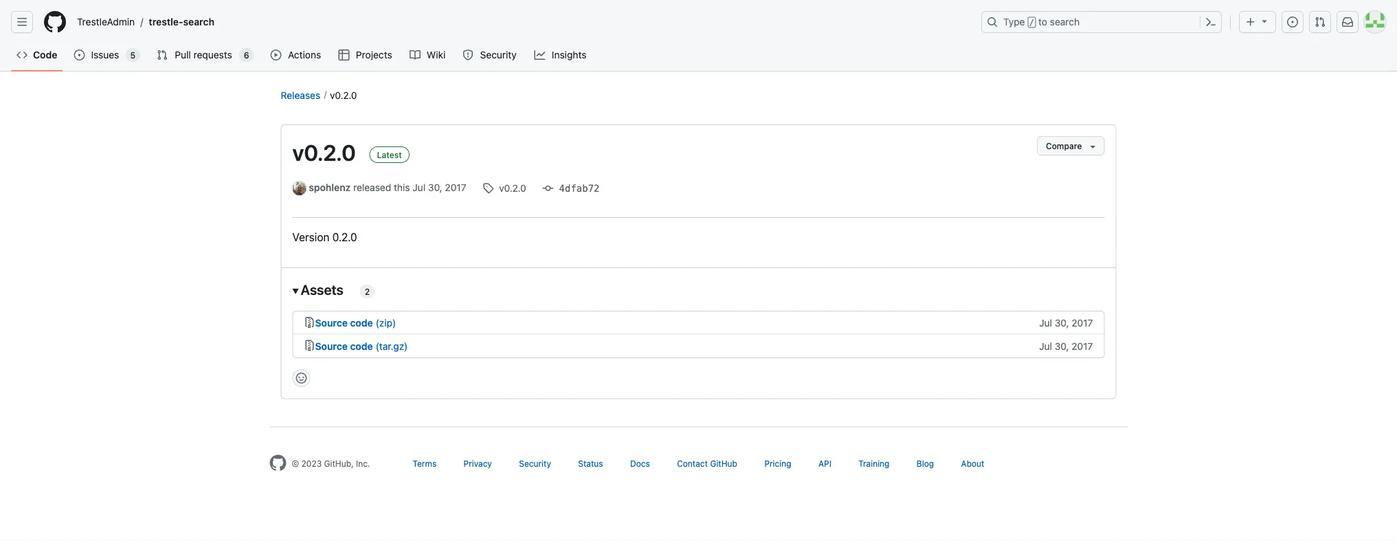 Task type: locate. For each thing, give the bounding box(es) containing it.
0 vertical spatial code
[[350, 317, 373, 329]]

version 0.2.0
[[293, 231, 357, 244]]

0 vertical spatial v0.2.0 link
[[330, 89, 357, 101]]

2 jul 30, 2017 from the top
[[1040, 340, 1094, 352]]

security right shield image
[[480, 49, 517, 61]]

1 vertical spatial code
[[350, 340, 373, 352]]

2 source from the top
[[315, 340, 348, 352]]

© 2023 github, inc.
[[292, 459, 370, 468]]

0 horizontal spatial homepage image
[[44, 11, 66, 33]]

source down file zip icon
[[315, 340, 348, 352]]

6
[[244, 50, 249, 60]]

1 horizontal spatial homepage image
[[270, 455, 286, 471]]

source for source code (zip)
[[315, 317, 348, 329]]

/ left to
[[1030, 18, 1035, 28]]

4dfab72
[[559, 183, 600, 194]]

code
[[350, 317, 373, 329], [350, 340, 373, 352]]

2 code from the top
[[350, 340, 373, 352]]

0 vertical spatial git pull request image
[[1315, 17, 1326, 28]]

to
[[1039, 16, 1048, 28]]

git pull request image left pull
[[157, 50, 168, 61]]

/ inside 'trestleadmin / trestle-search'
[[140, 16, 143, 27]]

0 vertical spatial jul
[[413, 182, 426, 193]]

security link
[[457, 45, 523, 65], [519, 459, 551, 468]]

source up file zip image
[[315, 317, 348, 329]]

0 vertical spatial homepage image
[[44, 11, 66, 33]]

pull requests
[[175, 49, 232, 61]]

search up pull requests
[[183, 16, 215, 28]]

blog
[[917, 459, 935, 468]]

2 vertical spatial 2017
[[1072, 340, 1094, 352]]

code up the source code (tar.gz)
[[350, 317, 373, 329]]

code
[[33, 49, 57, 61]]

2017
[[445, 182, 467, 193], [1072, 317, 1094, 329], [1072, 340, 1094, 352]]

1 vertical spatial homepage image
[[270, 455, 286, 471]]

v0.2.0 down table icon
[[330, 89, 357, 101]]

security left status link
[[519, 459, 551, 468]]

search right to
[[1051, 16, 1080, 28]]

1 horizontal spatial /
[[1030, 18, 1035, 28]]

tag image
[[483, 182, 494, 193]]

trestleadmin link
[[72, 11, 140, 33]]

git pull request image
[[1315, 17, 1326, 28], [157, 50, 168, 61]]

code down source code (zip)
[[350, 340, 373, 352]]

2023
[[302, 459, 322, 468]]

1 vertical spatial 30,
[[1055, 317, 1070, 329]]

docs link
[[631, 459, 650, 468]]

search
[[183, 16, 215, 28], [1051, 16, 1080, 28]]

1 code from the top
[[350, 317, 373, 329]]

1 vertical spatial 2017
[[1072, 317, 1094, 329]]

insights link
[[529, 45, 593, 65]]

jul 30, 2017 for source code (zip)
[[1040, 317, 1094, 329]]

git pull request image for issue opened image
[[157, 50, 168, 61]]

5
[[130, 50, 136, 60]]

jul for (zip)
[[1040, 317, 1053, 329]]

/ left trestle-
[[140, 16, 143, 27]]

0 horizontal spatial security
[[480, 49, 517, 61]]

github
[[711, 459, 738, 468]]

0 horizontal spatial search
[[183, 16, 215, 28]]

homepage image up code
[[44, 11, 66, 33]]

code for (zip)
[[350, 317, 373, 329]]

0 vertical spatial 2017
[[445, 182, 467, 193]]

jul
[[413, 182, 426, 193], [1040, 317, 1053, 329], [1040, 340, 1053, 352]]

inc.
[[356, 459, 370, 468]]

0 vertical spatial source
[[315, 317, 348, 329]]

1 vertical spatial git pull request image
[[157, 50, 168, 61]]

insights
[[552, 49, 587, 61]]

issue opened image
[[74, 50, 85, 61]]

1 horizontal spatial v0.2.0 link
[[483, 181, 527, 195]]

latest
[[377, 150, 402, 160]]

1 vertical spatial v0.2.0 link
[[483, 181, 527, 195]]

security link left status link
[[519, 459, 551, 468]]

security link left graph image
[[457, 45, 523, 65]]

source for source code (tar.gz)
[[315, 340, 348, 352]]

command palette image
[[1206, 17, 1217, 28]]

projects
[[356, 49, 392, 61]]

table image
[[339, 50, 350, 61]]

0 horizontal spatial /
[[140, 16, 143, 27]]

0 horizontal spatial git pull request image
[[157, 50, 168, 61]]

0 vertical spatial security
[[480, 49, 517, 61]]

shield image
[[463, 50, 474, 61]]

compare button
[[1038, 136, 1105, 155]]

v0.2.0 link left commit icon
[[483, 181, 527, 195]]

0 vertical spatial security link
[[457, 45, 523, 65]]

search for trestleadmin / trestle-search
[[183, 16, 215, 28]]

git pull request image left notifications image
[[1315, 17, 1326, 28]]

4dfab72 link
[[543, 182, 600, 194]]

trestle-
[[149, 16, 183, 28]]

jul 30, 2017
[[1040, 317, 1094, 329], [1040, 340, 1094, 352]]

search inside 'trestleadmin / trestle-search'
[[183, 16, 215, 28]]

source
[[315, 317, 348, 329], [315, 340, 348, 352]]

book image
[[410, 50, 421, 61]]

1 horizontal spatial search
[[1051, 16, 1080, 28]]

list
[[72, 11, 974, 33]]

1 source from the top
[[315, 317, 348, 329]]

security
[[480, 49, 517, 61], [519, 459, 551, 468]]

1 jul 30, 2017 from the top
[[1040, 317, 1094, 329]]

@spohlenz image
[[293, 181, 306, 195]]

/ inside type / to search
[[1030, 18, 1035, 28]]

compare
[[1046, 141, 1083, 151]]

git pull request image for issue opened icon
[[1315, 17, 1326, 28]]

0.2.0
[[333, 231, 357, 244]]

/
[[140, 16, 143, 27], [1030, 18, 1035, 28]]

v0.2.0 link
[[330, 89, 357, 101], [483, 181, 527, 195]]

version
[[293, 231, 330, 244]]

/ for trestleadmin
[[140, 16, 143, 27]]

type / to search
[[1004, 16, 1080, 28]]

1 search from the left
[[183, 16, 215, 28]]

2 search from the left
[[1051, 16, 1080, 28]]

/ for type
[[1030, 18, 1035, 28]]

terms link
[[413, 459, 437, 468]]

training
[[859, 459, 890, 468]]

1 horizontal spatial security
[[519, 459, 551, 468]]

2
[[365, 287, 370, 296]]

actions
[[288, 49, 321, 61]]

30,
[[428, 182, 443, 193], [1055, 317, 1070, 329], [1055, 340, 1070, 352]]

1 vertical spatial jul 30, 2017
[[1040, 340, 1094, 352]]

trestle-search link
[[143, 11, 220, 33]]

homepage image left © on the left bottom of the page
[[270, 455, 286, 471]]

1 vertical spatial jul
[[1040, 317, 1053, 329]]

2 vertical spatial jul
[[1040, 340, 1053, 352]]

v0.2.0 up spohlenz
[[293, 140, 356, 166]]

issues
[[91, 49, 119, 61]]

type
[[1004, 16, 1026, 28]]

requests
[[194, 49, 232, 61]]

terms
[[413, 459, 437, 468]]

spohlenz released this jul 30, 2017
[[309, 182, 467, 193]]

homepage image
[[44, 11, 66, 33], [270, 455, 286, 471]]

spohlenz
[[309, 182, 351, 193]]

1 vertical spatial source
[[315, 340, 348, 352]]

2 vertical spatial 30,
[[1055, 340, 1070, 352]]

v0.2.0
[[330, 89, 357, 101], [293, 140, 356, 166], [499, 182, 527, 193]]

projects link
[[333, 45, 399, 65]]

triangle down image
[[1088, 141, 1099, 152]]

v0.2.0 right tag image
[[499, 182, 527, 193]]

privacy
[[464, 459, 492, 468]]

docs
[[631, 459, 650, 468]]

0 vertical spatial jul 30, 2017
[[1040, 317, 1094, 329]]

1 horizontal spatial git pull request image
[[1315, 17, 1326, 28]]

v0.2.0 link down table icon
[[330, 89, 357, 101]]



Task type: describe. For each thing, give the bounding box(es) containing it.
releases link
[[281, 89, 321, 101]]

training link
[[859, 459, 890, 468]]

jul 30, 2017 for source code (tar.gz)
[[1040, 340, 1094, 352]]

pricing
[[765, 459, 792, 468]]

file zip image
[[304, 340, 315, 351]]

about
[[962, 459, 985, 468]]

file zip image
[[304, 317, 315, 328]]

search for type / to search
[[1051, 16, 1080, 28]]

assets
[[301, 281, 344, 297]]

2017 for (zip)
[[1072, 317, 1094, 329]]

spohlenz link
[[309, 182, 351, 193]]

(tar.gz)
[[376, 340, 408, 352]]

code image
[[17, 50, 28, 61]]

trestleadmin
[[77, 16, 135, 28]]

jul for (tar.gz)
[[1040, 340, 1053, 352]]

(zip)
[[376, 317, 396, 329]]

0 vertical spatial 30,
[[428, 182, 443, 193]]

api
[[819, 459, 832, 468]]

2017 for (tar.gz)
[[1072, 340, 1094, 352]]

latest link
[[370, 146, 410, 163]]

about link
[[962, 459, 985, 468]]

source code (zip)
[[315, 317, 396, 329]]

list containing trestleadmin / trestle-search
[[72, 11, 974, 33]]

api link
[[819, 459, 832, 468]]

contact github
[[677, 459, 738, 468]]

code link
[[11, 45, 63, 65]]

status link
[[578, 459, 603, 468]]

1 vertical spatial security
[[519, 459, 551, 468]]

contact
[[677, 459, 708, 468]]

pricing link
[[765, 459, 792, 468]]

graph image
[[534, 50, 545, 61]]

github,
[[324, 459, 354, 468]]

2 vertical spatial v0.2.0
[[499, 182, 527, 193]]

add or remove reactions image
[[296, 373, 307, 384]]

play image
[[271, 50, 282, 61]]

source code (tar.gz)
[[315, 340, 408, 352]]

pull
[[175, 49, 191, 61]]

add or remove reactions element
[[293, 369, 310, 387]]

wiki link
[[404, 45, 452, 65]]

this
[[394, 182, 410, 193]]

notifications image
[[1343, 17, 1354, 28]]

trestleadmin / trestle-search
[[77, 16, 215, 28]]

triangle down image
[[1260, 15, 1271, 26]]

wiki
[[427, 49, 446, 61]]

0 horizontal spatial v0.2.0 link
[[330, 89, 357, 101]]

1 vertical spatial v0.2.0
[[293, 140, 356, 166]]

1 vertical spatial security link
[[519, 459, 551, 468]]

plus image
[[1246, 16, 1257, 27]]

actions link
[[265, 45, 328, 65]]

contact github link
[[677, 459, 738, 468]]

releases
[[281, 89, 321, 101]]

privacy link
[[464, 459, 492, 468]]

©
[[292, 459, 299, 468]]

blog link
[[917, 459, 935, 468]]

30, for (tar.gz)
[[1055, 340, 1070, 352]]

30, for (zip)
[[1055, 317, 1070, 329]]

status
[[578, 459, 603, 468]]

released
[[353, 182, 391, 193]]

issue opened image
[[1288, 17, 1299, 28]]

commit image
[[543, 183, 554, 194]]

code for (tar.gz)
[[350, 340, 373, 352]]

0 vertical spatial v0.2.0
[[330, 89, 357, 101]]



Task type: vqa. For each thing, say whether or not it's contained in the screenshot.
list containing TrestleAdmin / trestle-search
yes



